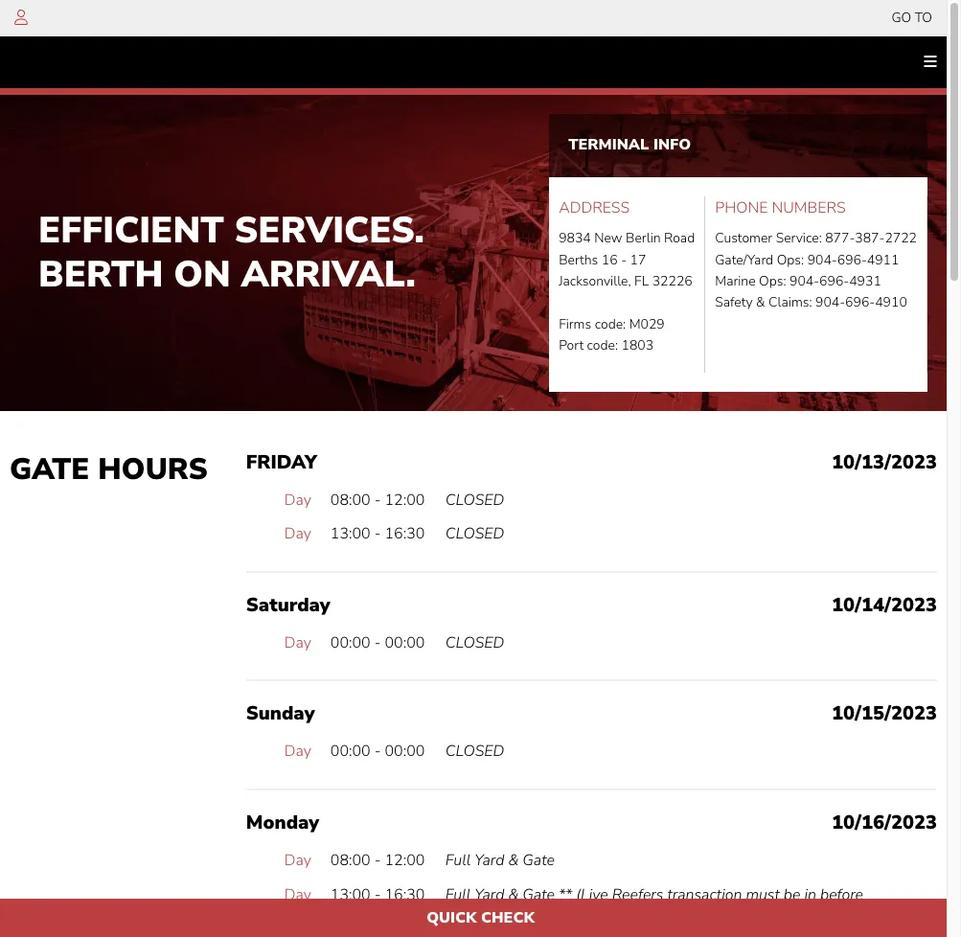 Task type: vqa. For each thing, say whether or not it's contained in the screenshot.
and
no



Task type: describe. For each thing, give the bounding box(es) containing it.
gate for 13:00 - 16:30
[[523, 885, 555, 906]]

gate/yard
[[716, 251, 774, 269]]

13:00 - 16:30 for monday
[[331, 885, 425, 906]]

4910
[[876, 294, 908, 312]]

08:00 for monday
[[331, 851, 371, 872]]

quick check
[[427, 908, 535, 929]]

address
[[559, 197, 630, 218]]

phone numbers
[[716, 197, 847, 218]]

transaction
[[668, 885, 743, 906]]

safety
[[716, 294, 753, 312]]

877-
[[826, 229, 856, 248]]

firms
[[559, 315, 592, 334]]

be
[[784, 885, 801, 906]]

00:00 - 00:00 for sunday
[[331, 742, 425, 763]]

berlin
[[626, 229, 661, 248]]

13:00 for friday
[[331, 524, 371, 545]]

monday
[[246, 810, 319, 836]]

1 vertical spatial 696-
[[820, 272, 850, 291]]

& inside customer service: 877-387-2722 gate/yard ops: 904-696-4911 marine ops: 904-696-4931 safety & claims: 904-696-4910
[[757, 294, 766, 312]]

in
[[805, 885, 817, 906]]

6 day from the top
[[285, 885, 312, 906]]

to
[[916, 9, 933, 27]]

day for sunday
[[285, 742, 312, 763]]

full yard & gate ** (live reefers transaction must be in before 4pm)*** due to the high volume of trucks receiving grounded imports, driver needs to arrive terminal before 3:30 p.m. for impo
[[446, 885, 891, 938]]

sunday
[[246, 701, 315, 727]]

arrive
[[609, 934, 647, 938]]

day for monday
[[285, 851, 312, 872]]

4pm)***
[[446, 909, 502, 930]]

full for full yard & gate ** (live reefers transaction must be in before 4pm)*** due to the high volume of trucks receiving grounded imports, driver needs to arrive terminal before 3:30 p.m. for impo
[[446, 885, 471, 906]]

closed for sunday
[[446, 742, 505, 763]]

go to
[[892, 9, 933, 27]]

16:30 for friday
[[385, 524, 425, 545]]

2 vertical spatial 696-
[[846, 294, 876, 312]]

2 vertical spatial 904-
[[816, 294, 846, 312]]

must
[[747, 885, 780, 906]]

- inside 9834 new berlin road berths 16 - 17 jacksonville, fl 32226
[[622, 251, 627, 269]]

0 vertical spatial gate
[[10, 449, 90, 490]]

needs
[[547, 934, 588, 938]]

10/16/2023
[[833, 810, 938, 836]]

for
[[824, 934, 843, 938]]

0 vertical spatial 696-
[[838, 251, 868, 269]]

terminal
[[651, 934, 707, 938]]

marine
[[716, 272, 756, 291]]

3:30
[[757, 934, 789, 938]]

387-
[[856, 229, 886, 248]]

full yard & gate
[[446, 851, 555, 872]]

phone
[[716, 197, 769, 218]]

numbers
[[773, 197, 847, 218]]

10/13/2023
[[833, 449, 938, 475]]

trucks
[[685, 909, 725, 930]]

friday
[[246, 449, 317, 475]]

arrival.
[[241, 250, 416, 299]]

imports,
[[446, 934, 501, 938]]

grounded
[[793, 909, 859, 930]]

10/15/2023
[[833, 701, 938, 727]]

yard for full yard & gate
[[475, 851, 505, 872]]

0 horizontal spatial before
[[710, 934, 754, 938]]

0 vertical spatial code:
[[595, 315, 626, 334]]

port
[[559, 337, 584, 355]]

4931
[[850, 272, 882, 291]]

2 closed from the top
[[446, 524, 505, 545]]

p.m.
[[792, 934, 821, 938]]

jacksonville,
[[559, 272, 632, 291]]

0 vertical spatial 904-
[[808, 251, 838, 269]]

the
[[555, 909, 577, 930]]

bars image
[[925, 54, 938, 69]]

customer service: 877-387-2722 gate/yard ops: 904-696-4911 marine ops: 904-696-4931 safety & claims: 904-696-4910
[[716, 229, 918, 312]]

32226
[[653, 272, 693, 291]]

2722
[[886, 229, 918, 248]]

road
[[665, 229, 696, 248]]

1 vertical spatial 904-
[[790, 272, 820, 291]]

quick
[[427, 908, 477, 929]]

1 horizontal spatial before
[[821, 885, 864, 906]]



Task type: locate. For each thing, give the bounding box(es) containing it.
10/14/2023
[[833, 592, 938, 618]]

1 vertical spatial 08:00
[[331, 851, 371, 872]]

day
[[285, 490, 312, 511], [285, 524, 312, 545], [285, 633, 312, 654], [285, 742, 312, 763], [285, 851, 312, 872], [285, 885, 312, 906]]

yard for full yard & gate ** (live reefers transaction must be in before 4pm)*** due to the high volume of trucks receiving grounded imports, driver needs to arrive terminal before 3:30 p.m. for impo
[[475, 885, 505, 906]]

to down high
[[592, 934, 605, 938]]

on
[[174, 250, 231, 299]]

before
[[821, 885, 864, 906], [710, 934, 754, 938]]

receiving
[[729, 909, 790, 930]]

code: up 1803
[[595, 315, 626, 334]]

yard up quick check
[[475, 885, 505, 906]]

gate
[[10, 449, 90, 490], [523, 851, 555, 872], [523, 885, 555, 906]]

904- down 877-
[[808, 251, 838, 269]]

gate inside full yard & gate ** (live reefers transaction must be in before 4pm)*** due to the high volume of trucks receiving grounded imports, driver needs to arrive terminal before 3:30 p.m. for impo
[[523, 885, 555, 906]]

2 08:00 - 12:00 from the top
[[331, 851, 425, 872]]

closed
[[446, 490, 505, 511], [446, 524, 505, 545], [446, 633, 505, 654], [446, 742, 505, 763]]

claims:
[[769, 294, 813, 312]]

high
[[581, 909, 610, 930]]

1 vertical spatial 00:00 - 00:00
[[331, 742, 425, 763]]

1 vertical spatial to
[[592, 934, 605, 938]]

00:00 - 00:00 for saturday
[[331, 633, 425, 654]]

00:00
[[331, 633, 371, 654], [385, 633, 425, 654], [331, 742, 371, 763], [385, 742, 425, 763]]

reefers
[[613, 885, 664, 906]]

2 vertical spatial &
[[509, 885, 519, 906]]

0 vertical spatial 08:00
[[331, 490, 371, 511]]

1 13:00 from the top
[[331, 524, 371, 545]]

customer
[[716, 229, 773, 248]]

before up "grounded"
[[821, 885, 864, 906]]

yard inside full yard & gate ** (live reefers transaction must be in before 4pm)*** due to the high volume of trucks receiving grounded imports, driver needs to arrive terminal before 3:30 p.m. for impo
[[475, 885, 505, 906]]

1 vertical spatial 13:00 - 16:30
[[331, 885, 425, 906]]

1 vertical spatial code:
[[588, 337, 619, 355]]

4 day from the top
[[285, 742, 312, 763]]

08:00 - 12:00 for monday
[[331, 851, 425, 872]]

user image
[[14, 10, 28, 25]]

saturday
[[246, 592, 331, 618]]

&
[[757, 294, 766, 312], [509, 851, 519, 872], [509, 885, 519, 906]]

go
[[892, 9, 912, 27]]

service:
[[776, 229, 823, 248]]

0 vertical spatial 16:30
[[385, 524, 425, 545]]

gate hours
[[10, 449, 208, 490]]

ops: down service:
[[778, 251, 805, 269]]

1 vertical spatial ops:
[[760, 272, 787, 291]]

closed for saturday
[[446, 633, 505, 654]]

day for friday
[[285, 490, 312, 511]]

berth
[[38, 250, 163, 299]]

1 vertical spatial 13:00
[[331, 885, 371, 906]]

0 horizontal spatial to
[[538, 909, 551, 930]]

gate for 08:00 - 12:00
[[523, 851, 555, 872]]

1 16:30 from the top
[[385, 524, 425, 545]]

2 12:00 from the top
[[385, 851, 425, 872]]

check
[[481, 908, 535, 929]]

berths
[[559, 251, 599, 269]]

full
[[446, 851, 471, 872], [446, 885, 471, 906]]

quick check link
[[0, 900, 962, 938]]

1 12:00 from the top
[[385, 490, 425, 511]]

to
[[538, 909, 551, 930], [592, 934, 605, 938]]

13:00 for monday
[[331, 885, 371, 906]]

0 vertical spatial 12:00
[[385, 490, 425, 511]]

hours
[[98, 449, 208, 490]]

904- right claims:
[[816, 294, 846, 312]]

volume
[[614, 909, 664, 930]]

696-
[[838, 251, 868, 269], [820, 272, 850, 291], [846, 294, 876, 312]]

0 vertical spatial ops:
[[778, 251, 805, 269]]

00:00 - 00:00
[[331, 633, 425, 654], [331, 742, 425, 763]]

1 yard from the top
[[475, 851, 505, 872]]

terminal
[[569, 134, 650, 155]]

(live
[[577, 885, 609, 906]]

1 vertical spatial 12:00
[[385, 851, 425, 872]]

16:30 for monday
[[385, 885, 425, 906]]

info
[[654, 134, 692, 155]]

16
[[602, 251, 618, 269]]

1 closed from the top
[[446, 490, 505, 511]]

1 full from the top
[[446, 851, 471, 872]]

9834 new berlin road berths 16 - 17 jacksonville, fl 32226
[[559, 229, 696, 291]]

5 day from the top
[[285, 851, 312, 872]]

2 day from the top
[[285, 524, 312, 545]]

0 vertical spatial 08:00 - 12:00
[[331, 490, 425, 511]]

17
[[631, 251, 647, 269]]

day for saturday
[[285, 633, 312, 654]]

2 00:00 - 00:00 from the top
[[331, 742, 425, 763]]

08:00 - 12:00 for friday
[[331, 490, 425, 511]]

0 vertical spatial &
[[757, 294, 766, 312]]

to left the
[[538, 909, 551, 930]]

08:00 - 12:00
[[331, 490, 425, 511], [331, 851, 425, 872]]

2 16:30 from the top
[[385, 885, 425, 906]]

0 vertical spatial full
[[446, 851, 471, 872]]

2 08:00 from the top
[[331, 851, 371, 872]]

& inside full yard & gate ** (live reefers transaction must be in before 4pm)*** due to the high volume of trucks receiving grounded imports, driver needs to arrive terminal before 3:30 p.m. for impo
[[509, 885, 519, 906]]

2 13:00 from the top
[[331, 885, 371, 906]]

1803
[[622, 337, 654, 355]]

13:00
[[331, 524, 371, 545], [331, 885, 371, 906]]

before down trucks
[[710, 934, 754, 938]]

08:00 for friday
[[331, 490, 371, 511]]

1 vertical spatial 08:00 - 12:00
[[331, 851, 425, 872]]

1 08:00 - 12:00 from the top
[[331, 490, 425, 511]]

new
[[595, 229, 623, 248]]

4 closed from the top
[[446, 742, 505, 763]]

**
[[559, 885, 573, 906]]

full inside full yard & gate ** (live reefers transaction must be in before 4pm)*** due to the high volume of trucks receiving grounded imports, driver needs to arrive terminal before 3:30 p.m. for impo
[[446, 885, 471, 906]]

0 vertical spatial 13:00
[[331, 524, 371, 545]]

code:
[[595, 315, 626, 334], [588, 337, 619, 355]]

2 13:00 - 16:30 from the top
[[331, 885, 425, 906]]

0 vertical spatial yard
[[475, 851, 505, 872]]

1 08:00 from the top
[[331, 490, 371, 511]]

code: right port
[[588, 337, 619, 355]]

2 full from the top
[[446, 885, 471, 906]]

efficient
[[38, 206, 224, 255]]

1 vertical spatial full
[[446, 885, 471, 906]]

1 vertical spatial gate
[[523, 851, 555, 872]]

3 closed from the top
[[446, 633, 505, 654]]

3 day from the top
[[285, 633, 312, 654]]

full for full yard & gate
[[446, 851, 471, 872]]

driver
[[505, 934, 543, 938]]

0 vertical spatial to
[[538, 909, 551, 930]]

& for full yard & gate
[[509, 851, 519, 872]]

1 day from the top
[[285, 490, 312, 511]]

9834
[[559, 229, 592, 248]]

904- up claims:
[[790, 272, 820, 291]]

1 00:00 - 00:00 from the top
[[331, 633, 425, 654]]

1 vertical spatial yard
[[475, 885, 505, 906]]

16:30
[[385, 524, 425, 545], [385, 885, 425, 906]]

12:00 for friday
[[385, 490, 425, 511]]

13:00 - 16:30 for friday
[[331, 524, 425, 545]]

terminal info
[[569, 134, 692, 155]]

08:00
[[331, 490, 371, 511], [331, 851, 371, 872]]

2 vertical spatial gate
[[523, 885, 555, 906]]

1 vertical spatial 16:30
[[385, 885, 425, 906]]

services.
[[235, 206, 425, 255]]

12:00 for monday
[[385, 851, 425, 872]]

fl
[[635, 272, 649, 291]]

m029
[[630, 315, 665, 334]]

0 vertical spatial 13:00 - 16:30
[[331, 524, 425, 545]]

yard
[[475, 851, 505, 872], [475, 885, 505, 906]]

& for full yard & gate ** (live reefers transaction must be in before 4pm)*** due to the high volume of trucks receiving grounded imports, driver needs to arrive terminal before 3:30 p.m. for impo
[[509, 885, 519, 906]]

1 13:00 - 16:30 from the top
[[331, 524, 425, 545]]

-
[[622, 251, 627, 269], [375, 490, 381, 511], [375, 524, 381, 545], [375, 633, 381, 654], [375, 742, 381, 763], [375, 851, 381, 872], [375, 885, 381, 906]]

4911
[[868, 251, 900, 269]]

firms code:  m029 port code:  1803
[[559, 315, 665, 355]]

due
[[506, 909, 534, 930]]

ops: up claims:
[[760, 272, 787, 291]]

yard up quick check link
[[475, 851, 505, 872]]

closed for friday
[[446, 490, 505, 511]]

1 horizontal spatial to
[[592, 934, 605, 938]]

1 vertical spatial before
[[710, 934, 754, 938]]

1 vertical spatial &
[[509, 851, 519, 872]]

efficient services. berth on arrival.
[[38, 206, 425, 299]]

0 vertical spatial before
[[821, 885, 864, 906]]

0 vertical spatial 00:00 - 00:00
[[331, 633, 425, 654]]

12:00
[[385, 490, 425, 511], [385, 851, 425, 872]]

ops:
[[778, 251, 805, 269], [760, 272, 787, 291]]

of
[[668, 909, 681, 930]]

2 yard from the top
[[475, 885, 505, 906]]



